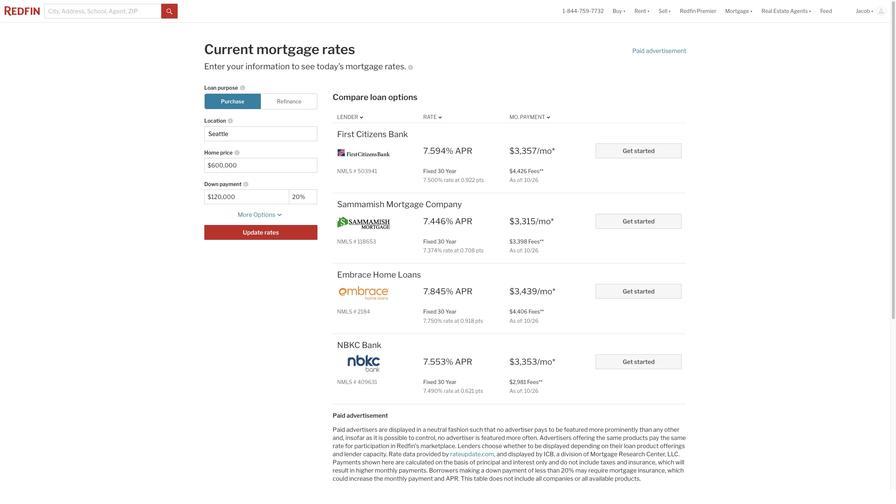 Task type: describe. For each thing, give the bounding box(es) containing it.
available
[[589, 475, 614, 482]]

marketplace.
[[421, 443, 457, 450]]

option group containing purchase
[[204, 94, 318, 110]]

nbkc bank
[[337, 340, 382, 350]]

▾ for rent ▾
[[647, 8, 650, 14]]

advertisers
[[540, 435, 572, 442]]

1 vertical spatial mortgage
[[346, 62, 383, 71]]

payments
[[333, 459, 361, 466]]

fixed 30 year 7.490 % rate at 0.621 pts
[[423, 379, 483, 394]]

1 horizontal spatial of
[[528, 467, 534, 474]]

insofar
[[346, 435, 365, 442]]

# for embrace
[[353, 309, 357, 315]]

mortgage inside mortgage ▾ dropdown button
[[725, 8, 749, 14]]

choose
[[482, 443, 502, 450]]

whether
[[503, 443, 527, 450]]

10/26 for $3,439
[[524, 318, 539, 324]]

less
[[535, 467, 546, 474]]

0 horizontal spatial advertiser
[[446, 435, 474, 442]]

as for $3,315
[[510, 247, 516, 254]]

get for $3,439 /mo*
[[623, 288, 633, 295]]

and right ,
[[497, 451, 507, 458]]

rates.
[[385, 62, 406, 71]]

30 for 7.553
[[438, 379, 445, 385]]

% up the fixed 30 year 7.750 % rate at 0.918 pts
[[446, 287, 454, 296]]

▾ for jacob ▾
[[871, 8, 874, 14]]

as for $3,357
[[510, 177, 516, 183]]

and left interest
[[502, 459, 512, 466]]

and,
[[333, 435, 344, 442]]

1 same from the left
[[607, 435, 622, 442]]

1 is from the left
[[379, 435, 383, 442]]

sell ▾ button
[[654, 0, 676, 22]]

% up fixed 30 year 7.500 % rate at 0.922 pts
[[446, 146, 453, 156]]

loan inside paid advertisers are displayed in a neutral fashion such that no advertiser pays to be featured more prominently than any other and, insofar as it is possible to control, no advertiser is featured more often. advertisers offering the same products pay the same rate for participation in redfin's marketplace. lenders choose whether to be displayed depending on their loan product offerings and lender capacity. rate data provided by
[[624, 443, 636, 450]]

rate button
[[423, 114, 444, 121]]

0 vertical spatial paid advertisement
[[632, 47, 686, 54]]

nmls for embrace home loans
[[337, 309, 352, 315]]

apr for 7.446 % apr
[[455, 216, 472, 226]]

1 vertical spatial bank
[[362, 340, 382, 350]]

0 horizontal spatial paid advertisement
[[333, 412, 388, 419]]

prominently
[[605, 426, 638, 433]]

to left see
[[292, 62, 300, 71]]

0 horizontal spatial mortgage
[[257, 41, 319, 57]]

than inside paid advertisers are displayed in a neutral fashion such that no advertiser pays to be featured more prominently than any other and, insofar as it is possible to control, no advertiser is featured more often. advertisers offering the same products pay the same rate for participation in redfin's marketplace. lenders choose whether to be displayed depending on their loan product offerings and lender capacity. rate data provided by
[[640, 426, 652, 433]]

7.446 % apr
[[423, 216, 472, 226]]

rate for 7.553
[[444, 388, 454, 394]]

mo.
[[510, 114, 519, 120]]

product
[[637, 443, 659, 450]]

409631
[[358, 379, 377, 385]]

2 horizontal spatial payment
[[502, 467, 527, 474]]

sammamish mortgage company
[[337, 200, 462, 209]]

estate
[[774, 8, 789, 14]]

pts for 7.446 % apr
[[476, 247, 484, 254]]

7.374
[[423, 247, 437, 254]]

nmls for nbkc bank
[[337, 379, 352, 385]]

feed button
[[816, 0, 852, 22]]

rateupdate.com link
[[450, 451, 494, 458]]

buy ▾
[[613, 8, 626, 14]]

that
[[484, 426, 496, 433]]

fixed 30 year 7.750 % rate at 0.918 pts
[[423, 309, 483, 324]]

apr for 7.845 % apr
[[455, 287, 473, 296]]

rate for 7.845
[[444, 318, 453, 324]]

jacob
[[856, 8, 870, 14]]

get started button for $3,353 /mo*
[[596, 355, 682, 369]]

loans
[[398, 270, 421, 280]]

0 horizontal spatial mortgage
[[386, 200, 424, 209]]

% inside the fixed 30 year 7.750 % rate at 0.918 pts
[[438, 318, 442, 324]]

1 vertical spatial not
[[504, 475, 513, 482]]

7.845
[[423, 287, 446, 296]]

company
[[426, 200, 462, 209]]

fixed for 7.446
[[423, 238, 437, 245]]

fees** for $3,315
[[528, 238, 544, 245]]

the up borrowers
[[444, 459, 453, 466]]

on inside , and displayed by icb, a division of mortgage research center, llc. payments shown here are calculated on the basis of principal and interest only and do not include taxes and insurance, which will result in higher monthly payments. borrowers making a down payment of less than 20% may require mortgage insurance, which could increase the monthly payment and apr. this table does not include all companies or all available products.
[[435, 459, 442, 466]]

Purchase radio
[[204, 94, 261, 110]]

paid inside paid advertisers are displayed in a neutral fashion such that no advertiser pays to be featured more prominently than any other and, insofar as it is possible to control, no advertiser is featured more often. advertisers offering the same products pay the same rate for participation in redfin's marketplace. lenders choose whether to be displayed depending on their loan product offerings and lender capacity. rate data provided by
[[333, 426, 345, 433]]

rate inside paid advertisers are displayed in a neutral fashion such that no advertiser pays to be featured more prominently than any other and, insofar as it is possible to control, no advertiser is featured more often. advertisers offering the same products pay the same rate for participation in redfin's marketplace. lenders choose whether to be displayed depending on their loan product offerings and lender capacity. rate data provided by
[[333, 443, 344, 450]]

% inside fixed 30 year 7.490 % rate at 0.621 pts
[[438, 388, 443, 394]]

fees** for $3,353
[[527, 379, 543, 385]]

1 vertical spatial include
[[515, 475, 535, 482]]

0 vertical spatial be
[[556, 426, 563, 433]]

at for 7.446
[[454, 247, 459, 254]]

are inside paid advertisers are displayed in a neutral fashion such that no advertiser pays to be featured more prominently than any other and, insofar as it is possible to control, no advertiser is featured more often. advertisers offering the same products pay the same rate for participation in redfin's marketplace. lenders choose whether to be displayed depending on their loan product offerings and lender capacity. rate data provided by
[[379, 426, 388, 433]]

and inside paid advertisers are displayed in a neutral fashion such that no advertiser pays to be featured more prominently than any other and, insofar as it is possible to control, no advertiser is featured more often. advertisers offering the same products pay the same rate for participation in redfin's marketplace. lenders choose whether to be displayed depending on their loan product offerings and lender capacity. rate data provided by
[[333, 451, 343, 458]]

1 vertical spatial which
[[668, 467, 684, 474]]

apr for 7.553 % apr
[[455, 357, 472, 367]]

advertisement inside button
[[646, 47, 686, 54]]

feed
[[820, 8, 832, 14]]

nmls # 118653
[[337, 238, 376, 245]]

more
[[238, 212, 252, 219]]

will
[[676, 459, 685, 466]]

are inside , and displayed by icb, a division of mortgage research center, llc. payments shown here are calculated on the basis of principal and interest only and do not include taxes and insurance, which will result in higher monthly payments. borrowers making a down payment of less than 20% may require mortgage insurance, which could increase the monthly payment and apr. this table does not include all companies or all available products.
[[396, 459, 404, 466]]

7.594
[[423, 146, 446, 156]]

0 vertical spatial monthly
[[375, 467, 398, 474]]

% inside fixed 30 year 7.500 % rate at 0.922 pts
[[438, 177, 443, 183]]

0 horizontal spatial featured
[[481, 435, 505, 442]]

30 for 7.594
[[438, 168, 445, 174]]

1 horizontal spatial no
[[497, 426, 504, 433]]

does
[[489, 475, 503, 482]]

first
[[337, 129, 355, 139]]

mo. payment
[[510, 114, 545, 120]]

and down borrowers
[[434, 475, 445, 482]]

1 horizontal spatial include
[[579, 459, 599, 466]]

and down 'icb,'
[[549, 459, 559, 466]]

0 vertical spatial home
[[204, 150, 219, 156]]

1 vertical spatial monthly
[[384, 475, 407, 482]]

1 horizontal spatial a
[[481, 467, 485, 474]]

1 vertical spatial in
[[391, 443, 396, 450]]

0 vertical spatial displayed
[[389, 426, 415, 433]]

30 for 7.845
[[438, 309, 445, 315]]

buy ▾ button
[[613, 0, 626, 22]]

basis
[[454, 459, 469, 466]]

$3,353 /mo*
[[510, 357, 555, 367]]

provided
[[417, 451, 441, 458]]

compare
[[333, 92, 368, 102]]

fixed for 7.553
[[423, 379, 437, 385]]

center,
[[646, 451, 666, 458]]

redfin premier button
[[676, 0, 721, 22]]

% inside fixed 30 year 7.374 % rate at 0.708 pts
[[437, 247, 442, 254]]

fashion
[[448, 426, 469, 433]]

1 vertical spatial of
[[470, 459, 476, 466]]

1 horizontal spatial rates
[[322, 41, 355, 57]]

to down often.
[[528, 443, 534, 450]]

lenders
[[458, 443, 481, 450]]

City, Address, School, Agent, ZIP search field
[[44, 4, 161, 19]]

0.922
[[461, 177, 475, 183]]

companies
[[543, 475, 574, 482]]

a for icb,
[[556, 451, 560, 458]]

possible
[[384, 435, 407, 442]]

today's
[[317, 62, 344, 71]]

paid advertisement button
[[632, 47, 686, 55]]

purchase
[[221, 98, 244, 105]]

pts for 7.553 % apr
[[475, 388, 483, 394]]

0 vertical spatial insurance,
[[629, 459, 657, 466]]

get started for $3,315 /mo*
[[623, 218, 655, 225]]

information
[[246, 62, 290, 71]]

compare loan options
[[333, 92, 418, 102]]

down payment
[[204, 181, 242, 187]]

more options
[[238, 212, 275, 219]]

1-844-759-7732 link
[[563, 8, 604, 14]]

get started button for $3,357 /mo*
[[596, 143, 682, 158]]

their
[[610, 443, 623, 450]]

7.845 % apr
[[423, 287, 473, 296]]

1 vertical spatial more
[[506, 435, 521, 442]]

price
[[220, 150, 233, 156]]

interest
[[513, 459, 535, 466]]

real estate agents ▾
[[762, 8, 812, 14]]

▾ for sell ▾
[[669, 8, 671, 14]]

pay
[[649, 435, 659, 442]]

started for $3,315 /mo*
[[634, 218, 655, 225]]

of: for $3,357
[[517, 177, 523, 183]]

get for $3,353 /mo*
[[623, 359, 633, 366]]

,
[[494, 451, 495, 458]]

mortgage inside , and displayed by icb, a division of mortgage research center, llc. payments shown here are calculated on the basis of principal and interest only and do not include taxes and insurance, which will result in higher monthly payments. borrowers making a down payment of less than 20% may require mortgage insurance, which could increase the monthly payment and apr. this table does not include all companies or all available products.
[[610, 467, 637, 474]]

get for $3,315 /mo*
[[623, 218, 633, 225]]

mo. payment button
[[510, 114, 552, 121]]

$4,426
[[510, 168, 527, 174]]

2 all from the left
[[582, 475, 588, 482]]

7.490
[[423, 388, 438, 394]]

any
[[653, 426, 663, 433]]

118653
[[358, 238, 376, 245]]

pays
[[535, 426, 548, 433]]

% down company
[[446, 216, 453, 226]]

citizens
[[356, 129, 387, 139]]

0.621
[[461, 388, 474, 394]]

the down any on the bottom right of the page
[[661, 435, 670, 442]]

sammamish
[[337, 200, 384, 209]]

▾ for buy ▾
[[623, 8, 626, 14]]

location
[[204, 118, 226, 124]]

update
[[243, 229, 263, 236]]

get started for $3,439 /mo*
[[623, 288, 655, 295]]

0 vertical spatial which
[[658, 459, 674, 466]]

to up advertisers
[[549, 426, 555, 433]]

down
[[486, 467, 501, 474]]

and down research
[[617, 459, 627, 466]]

depending
[[571, 443, 600, 450]]

at for 7.845
[[454, 318, 459, 324]]

mortgage inside , and displayed by icb, a division of mortgage research center, llc. payments shown here are calculated on the basis of principal and interest only and do not include taxes and insurance, which will result in higher monthly payments. borrowers making a down payment of less than 20% may require mortgage insurance, which could increase the monthly payment and apr. this table does not include all companies or all available products.
[[590, 451, 618, 458]]

0 horizontal spatial advertisement
[[347, 412, 388, 419]]

rate inside paid advertisers are displayed in a neutral fashion such that no advertiser pays to be featured more prominently than any other and, insofar as it is possible to control, no advertiser is featured more often. advertisers offering the same products pay the same rate for participation in redfin's marketplace. lenders choose whether to be displayed depending on their loan product offerings and lender capacity. rate data provided by
[[389, 451, 402, 458]]



Task type: vqa. For each thing, say whether or not it's contained in the screenshot.


Task type: locate. For each thing, give the bounding box(es) containing it.
0 vertical spatial loan
[[370, 92, 387, 102]]

featured up offering
[[564, 426, 588, 433]]

at left the 0.621
[[455, 388, 460, 394]]

options
[[253, 212, 275, 219]]

see
[[301, 62, 315, 71]]

displayed down advertisers
[[543, 443, 570, 450]]

% left 0.918
[[438, 318, 442, 324]]

of: down $4,406
[[517, 318, 523, 324]]

paid inside button
[[632, 47, 645, 54]]

2 horizontal spatial displayed
[[543, 443, 570, 450]]

of down depending
[[583, 451, 589, 458]]

in down payments
[[350, 467, 355, 474]]

1 # from the top
[[353, 168, 357, 174]]

apr up fixed 30 year 7.490 % rate at 0.621 pts
[[455, 357, 472, 367]]

at inside fixed 30 year 7.374 % rate at 0.708 pts
[[454, 247, 459, 254]]

rate right 7.500
[[444, 177, 454, 183]]

mortgage
[[725, 8, 749, 14], [386, 200, 424, 209], [590, 451, 618, 458]]

2 10/26 from the top
[[524, 247, 539, 254]]

0 vertical spatial featured
[[564, 426, 588, 433]]

3 ▾ from the left
[[669, 8, 671, 14]]

1 10/26 from the top
[[524, 177, 539, 183]]

2 horizontal spatial in
[[417, 426, 421, 433]]

1 vertical spatial paid
[[333, 412, 345, 419]]

fixed inside fixed 30 year 7.490 % rate at 0.621 pts
[[423, 379, 437, 385]]

0 horizontal spatial bank
[[362, 340, 382, 350]]

home left loans at the left of page
[[373, 270, 396, 280]]

1-844-759-7732
[[563, 8, 604, 14]]

1 vertical spatial no
[[438, 435, 445, 442]]

mortgage left "rates."
[[346, 62, 383, 71]]

1 horizontal spatial are
[[396, 459, 404, 466]]

5 ▾ from the left
[[809, 8, 812, 14]]

10/26 inside $4,406 fees** as of: 10/26
[[524, 318, 539, 324]]

the
[[596, 435, 606, 442], [661, 435, 670, 442], [444, 459, 453, 466], [374, 475, 383, 482]]

2 same from the left
[[671, 435, 686, 442]]

1 vertical spatial home
[[373, 270, 396, 280]]

1 year from the top
[[446, 168, 457, 174]]

mortgage up enter your information to see today's mortgage rates.
[[257, 41, 319, 57]]

year down 7.594 % apr
[[446, 168, 457, 174]]

a up control,
[[423, 426, 426, 433]]

0 vertical spatial payment
[[220, 181, 242, 187]]

down payment element
[[289, 177, 314, 190]]

mortgage up 7.446 at the top left of the page
[[386, 200, 424, 209]]

30 down 7.446 at the top left of the page
[[438, 238, 445, 245]]

2 horizontal spatial of
[[583, 451, 589, 458]]

same up their
[[607, 435, 622, 442]]

fees** inside $4,406 fees** as of: 10/26
[[529, 309, 544, 315]]

30 inside fixed 30 year 7.374 % rate at 0.708 pts
[[438, 238, 445, 245]]

4 30 from the top
[[438, 379, 445, 385]]

▾ inside mortgage ▾ dropdown button
[[750, 8, 753, 14]]

4 get from the top
[[623, 359, 633, 366]]

▾ right the jacob
[[871, 8, 874, 14]]

as down $4,426
[[510, 177, 516, 183]]

same up offerings
[[671, 435, 686, 442]]

State, City, County, ZIP search field
[[204, 127, 318, 141]]

calculated
[[406, 459, 434, 466]]

jacob ▾
[[856, 8, 874, 14]]

to
[[292, 62, 300, 71], [549, 426, 555, 433], [409, 435, 414, 442], [528, 443, 534, 450]]

2 get started button from the top
[[596, 214, 682, 229]]

rate for 7.594
[[444, 177, 454, 183]]

in inside , and displayed by icb, a division of mortgage research center, llc. payments shown here are calculated on the basis of principal and interest only and do not include taxes and insurance, which will result in higher monthly payments. borrowers making a down payment of less than 20% may require mortgage insurance, which could increase the monthly payment and apr. this table does not include all companies or all available products.
[[350, 467, 355, 474]]

at for 7.594
[[455, 177, 460, 183]]

0 horizontal spatial displayed
[[389, 426, 415, 433]]

nmls left 118653
[[337, 238, 352, 245]]

get started button
[[596, 143, 682, 158], [596, 214, 682, 229], [596, 284, 682, 299], [596, 355, 682, 369]]

by up "only"
[[536, 451, 543, 458]]

10/26 down $4,406
[[524, 318, 539, 324]]

30 up 7.750
[[438, 309, 445, 315]]

/mo* for $3,353
[[537, 357, 555, 367]]

2 started from the top
[[634, 218, 655, 225]]

1 fixed from the top
[[423, 168, 437, 174]]

lender
[[344, 451, 362, 458]]

$2,981 fees** as of: 10/26
[[510, 379, 543, 394]]

displayed inside , and displayed by icb, a division of mortgage research center, llc. payments shown here are calculated on the basis of principal and interest only and do not include taxes and insurance, which will result in higher monthly payments. borrowers making a down payment of less than 20% may require mortgage insurance, which could increase the monthly payment and apr. this table does not include all companies or all available products.
[[508, 451, 535, 458]]

of: inside $3,398 fees** as of: 10/26
[[517, 247, 523, 254]]

llc.
[[668, 451, 680, 458]]

4 nmls from the top
[[337, 379, 352, 385]]

2 vertical spatial payment
[[408, 475, 433, 482]]

on up borrowers
[[435, 459, 442, 466]]

fees** right $4,426
[[528, 168, 544, 174]]

displayed
[[389, 426, 415, 433], [543, 443, 570, 450], [508, 451, 535, 458]]

0 vertical spatial a
[[423, 426, 426, 433]]

all
[[536, 475, 542, 482], [582, 475, 588, 482]]

get started for $3,357 /mo*
[[623, 148, 655, 155]]

fees** for $3,439
[[529, 309, 544, 315]]

as inside $3,398 fees** as of: 10/26
[[510, 247, 516, 254]]

1 vertical spatial mortgage
[[386, 200, 424, 209]]

% left 0.708
[[437, 247, 442, 254]]

1 horizontal spatial on
[[602, 443, 609, 450]]

3 of: from the top
[[517, 318, 523, 324]]

at inside the fixed 30 year 7.750 % rate at 0.918 pts
[[454, 318, 459, 324]]

1 vertical spatial rates
[[264, 229, 279, 236]]

2 # from the top
[[353, 238, 357, 245]]

2 by from the left
[[536, 451, 543, 458]]

of: inside $2,981 fees** as of: 10/26
[[517, 388, 523, 394]]

30 for 7.446
[[438, 238, 445, 245]]

pts for 7.845 % apr
[[476, 318, 483, 324]]

displayed up possible at bottom
[[389, 426, 415, 433]]

year for 7.594
[[446, 168, 457, 174]]

4 ▾ from the left
[[750, 8, 753, 14]]

lender
[[337, 114, 358, 120]]

pts right 0.918
[[476, 318, 483, 324]]

3 started from the top
[[634, 288, 655, 295]]

1 vertical spatial displayed
[[543, 443, 570, 450]]

1 horizontal spatial advertiser
[[505, 426, 533, 433]]

Refinance radio
[[261, 94, 318, 110]]

2 fixed from the top
[[423, 238, 437, 245]]

rate
[[423, 114, 437, 120], [389, 451, 402, 458]]

payments.
[[399, 467, 428, 474]]

3 nmls from the top
[[337, 309, 352, 315]]

nmls
[[337, 168, 352, 174], [337, 238, 352, 245], [337, 309, 352, 315], [337, 379, 352, 385]]

0 horizontal spatial is
[[379, 435, 383, 442]]

apr for 7.594 % apr
[[455, 146, 472, 156]]

1 horizontal spatial down payment text field
[[292, 194, 314, 201]]

year inside fixed 30 year 7.374 % rate at 0.708 pts
[[446, 238, 457, 245]]

▾ inside buy ▾ dropdown button
[[623, 8, 626, 14]]

4 10/26 from the top
[[524, 388, 539, 394]]

▾ right buy
[[623, 8, 626, 14]]

not right does
[[504, 475, 513, 482]]

nbkc
[[337, 340, 360, 350]]

1 vertical spatial paid advertisement
[[333, 412, 388, 419]]

1 vertical spatial insurance,
[[638, 467, 666, 474]]

rateupdate.com
[[450, 451, 494, 458]]

pts inside the fixed 30 year 7.750 % rate at 0.918 pts
[[476, 318, 483, 324]]

mortgage ▾ button
[[721, 0, 757, 22]]

by inside , and displayed by icb, a division of mortgage research center, llc. payments shown here are calculated on the basis of principal and interest only and do not include taxes and insurance, which will result in higher monthly payments. borrowers making a down payment of less than 20% may require mortgage insurance, which could increase the monthly payment and apr. this table does not include all companies or all available products.
[[536, 451, 543, 458]]

%
[[446, 146, 453, 156], [438, 177, 443, 183], [446, 216, 453, 226], [437, 247, 442, 254], [446, 287, 454, 296], [438, 318, 442, 324], [446, 357, 453, 367], [438, 388, 443, 394]]

1 by from the left
[[442, 451, 449, 458]]

2 vertical spatial displayed
[[508, 451, 535, 458]]

rate inside fixed 30 year 7.374 % rate at 0.708 pts
[[443, 247, 453, 254]]

1 horizontal spatial be
[[556, 426, 563, 433]]

0 vertical spatial more
[[589, 426, 604, 433]]

fixed inside fixed 30 year 7.500 % rate at 0.922 pts
[[423, 168, 437, 174]]

products
[[623, 435, 648, 442]]

1 started from the top
[[634, 148, 655, 155]]

rate inside fixed 30 year 7.500 % rate at 0.922 pts
[[444, 177, 454, 183]]

payment right 'down'
[[220, 181, 242, 187]]

get started button for $3,439 /mo*
[[596, 284, 682, 299]]

no up marketplace.
[[438, 435, 445, 442]]

in
[[417, 426, 421, 433], [391, 443, 396, 450], [350, 467, 355, 474]]

10/26 inside $3,398 fees** as of: 10/26
[[524, 247, 539, 254]]

▾ left real
[[750, 8, 753, 14]]

as for $3,439
[[510, 318, 516, 324]]

in up control,
[[417, 426, 421, 433]]

year inside fixed 30 year 7.490 % rate at 0.621 pts
[[446, 379, 457, 385]]

fees** right $2,981
[[527, 379, 543, 385]]

0 horizontal spatial no
[[438, 435, 445, 442]]

at left 0.708
[[454, 247, 459, 254]]

monthly
[[375, 467, 398, 474], [384, 475, 407, 482]]

3 as from the top
[[510, 318, 516, 324]]

option group
[[204, 94, 318, 110]]

year down 7.446 % apr
[[446, 238, 457, 245]]

0 horizontal spatial by
[[442, 451, 449, 458]]

pts for 7.594 % apr
[[476, 177, 484, 183]]

fees** for $3,357
[[528, 168, 544, 174]]

0 vertical spatial not
[[569, 459, 578, 466]]

0 horizontal spatial be
[[535, 443, 542, 450]]

of: for $3,439
[[517, 318, 523, 324]]

1 get from the top
[[623, 148, 633, 155]]

1 vertical spatial payment
[[502, 467, 527, 474]]

30 inside fixed 30 year 7.490 % rate at 0.621 pts
[[438, 379, 445, 385]]

0 horizontal spatial a
[[423, 426, 426, 433]]

759-
[[579, 8, 591, 14]]

3 10/26 from the top
[[524, 318, 539, 324]]

▾ right rent
[[647, 8, 650, 14]]

▾ right agents
[[809, 8, 812, 14]]

pts inside fixed 30 year 7.500 % rate at 0.922 pts
[[476, 177, 484, 183]]

2 down payment text field from the left
[[292, 194, 314, 201]]

10/26 for $3,315
[[524, 247, 539, 254]]

more up whether on the bottom of page
[[506, 435, 521, 442]]

of: inside $4,426 fees** as of: 10/26
[[517, 177, 523, 183]]

3 30 from the top
[[438, 309, 445, 315]]

require
[[589, 467, 608, 474]]

at inside fixed 30 year 7.500 % rate at 0.922 pts
[[455, 177, 460, 183]]

submit search image
[[167, 8, 172, 14]]

no right that
[[497, 426, 504, 433]]

at left the 0.922
[[455, 177, 460, 183]]

1 ▾ from the left
[[623, 8, 626, 14]]

/mo* for $3,439
[[537, 287, 556, 296]]

0 horizontal spatial are
[[379, 426, 388, 433]]

4 year from the top
[[446, 379, 457, 385]]

the right the 'increase'
[[374, 475, 383, 482]]

3 # from the top
[[353, 309, 357, 315]]

30 inside the fixed 30 year 7.750 % rate at 0.918 pts
[[438, 309, 445, 315]]

rate inside the fixed 30 year 7.750 % rate at 0.918 pts
[[444, 318, 453, 324]]

as for $3,353
[[510, 388, 516, 394]]

down payment text field up more
[[208, 194, 286, 201]]

featured
[[564, 426, 588, 433], [481, 435, 505, 442]]

1 horizontal spatial mortgage
[[346, 62, 383, 71]]

1 horizontal spatial is
[[476, 435, 480, 442]]

table
[[474, 475, 488, 482]]

4 get started from the top
[[623, 359, 655, 366]]

1 get started from the top
[[623, 148, 655, 155]]

fixed up 7.374 at bottom left
[[423, 238, 437, 245]]

10/26 inside $2,981 fees** as of: 10/26
[[524, 388, 539, 394]]

nmls left 409631
[[337, 379, 352, 385]]

1 as from the top
[[510, 177, 516, 183]]

all down less
[[536, 475, 542, 482]]

get started button for $3,315 /mo*
[[596, 214, 682, 229]]

year down "7.553 % apr"
[[446, 379, 457, 385]]

/mo* up $2,981 fees** as of: 10/26
[[537, 357, 555, 367]]

6 ▾ from the left
[[871, 8, 874, 14]]

1 vertical spatial a
[[556, 451, 560, 458]]

1 vertical spatial loan
[[624, 443, 636, 450]]

get started for $3,353 /mo*
[[623, 359, 655, 366]]

0 horizontal spatial home
[[204, 150, 219, 156]]

apr down company
[[455, 216, 472, 226]]

current mortgage rates
[[204, 41, 355, 57]]

0 horizontal spatial rate
[[389, 451, 402, 458]]

2 vertical spatial mortgage
[[610, 467, 637, 474]]

as inside $4,406 fees** as of: 10/26
[[510, 318, 516, 324]]

down payment text field down down payment element
[[292, 194, 314, 201]]

0 vertical spatial advertiser
[[505, 426, 533, 433]]

$3,357 /mo*
[[510, 146, 555, 156]]

advertiser up often.
[[505, 426, 533, 433]]

are
[[379, 426, 388, 433], [396, 459, 404, 466]]

a for in
[[423, 426, 426, 433]]

at for 7.553
[[455, 388, 460, 394]]

0 vertical spatial rates
[[322, 41, 355, 57]]

10/26 inside $4,426 fees** as of: 10/26
[[524, 177, 539, 183]]

get for $3,357 /mo*
[[623, 148, 633, 155]]

a up table
[[481, 467, 485, 474]]

pts inside fixed 30 year 7.490 % rate at 0.621 pts
[[475, 388, 483, 394]]

fees** inside $2,981 fees** as of: 10/26
[[527, 379, 543, 385]]

it
[[374, 435, 377, 442]]

than up companies on the right of page
[[547, 467, 560, 474]]

0 horizontal spatial include
[[515, 475, 535, 482]]

sell ▾ button
[[659, 0, 671, 22]]

options
[[388, 92, 418, 102]]

than up "pay"
[[640, 426, 652, 433]]

products.
[[615, 475, 641, 482]]

$3,398
[[510, 238, 527, 245]]

payment down payments.
[[408, 475, 433, 482]]

rent ▾
[[635, 8, 650, 14]]

1 horizontal spatial paid advertisement
[[632, 47, 686, 54]]

1 of: from the top
[[517, 177, 523, 183]]

for
[[345, 443, 353, 450]]

be down often.
[[535, 443, 542, 450]]

3 get from the top
[[623, 288, 633, 295]]

0 horizontal spatial payment
[[220, 181, 242, 187]]

# for sammamish
[[353, 238, 357, 245]]

of
[[583, 451, 589, 458], [470, 459, 476, 466], [528, 467, 534, 474]]

4 of: from the top
[[517, 388, 523, 394]]

lender button
[[337, 114, 365, 121]]

taxes
[[601, 459, 616, 466]]

started for $3,357 /mo*
[[634, 148, 655, 155]]

year inside fixed 30 year 7.500 % rate at 0.922 pts
[[446, 168, 457, 174]]

at
[[455, 177, 460, 183], [454, 247, 459, 254], [454, 318, 459, 324], [455, 388, 460, 394]]

0 vertical spatial on
[[602, 443, 609, 450]]

# for first
[[353, 168, 357, 174]]

1 horizontal spatial same
[[671, 435, 686, 442]]

/mo* for $3,357
[[537, 146, 555, 156]]

loan
[[204, 85, 217, 91]]

than inside , and displayed by icb, a division of mortgage research center, llc. payments shown here are calculated on the basis of principal and interest only and do not include taxes and insurance, which will result in higher monthly payments. borrowers making a down payment of less than 20% may require mortgage insurance, which could increase the monthly payment and apr. this table does not include all companies or all available products.
[[547, 467, 560, 474]]

0 vertical spatial of
[[583, 451, 589, 458]]

0 vertical spatial bank
[[389, 129, 408, 139]]

▾ inside sell ▾ dropdown button
[[669, 8, 671, 14]]

apr
[[455, 146, 472, 156], [455, 216, 472, 226], [455, 287, 473, 296], [455, 357, 472, 367]]

often.
[[522, 435, 538, 442]]

1 30 from the top
[[438, 168, 445, 174]]

be up advertisers
[[556, 426, 563, 433]]

redfin premier
[[680, 8, 717, 14]]

rent ▾ button
[[630, 0, 654, 22]]

10/26 down $3,398
[[524, 247, 539, 254]]

1 horizontal spatial in
[[391, 443, 396, 450]]

1 all from the left
[[536, 475, 542, 482]]

get started
[[623, 148, 655, 155], [623, 218, 655, 225], [623, 288, 655, 295], [623, 359, 655, 366]]

3 get started from the top
[[623, 288, 655, 295]]

10/26 for $3,353
[[524, 388, 539, 394]]

0 vertical spatial paid
[[632, 47, 645, 54]]

is down such
[[476, 435, 480, 442]]

nmls for sammamish mortgage company
[[337, 238, 352, 245]]

are right here
[[396, 459, 404, 466]]

rate right "7.490"
[[444, 388, 454, 394]]

year for 7.553
[[446, 379, 457, 385]]

1 horizontal spatial home
[[373, 270, 396, 280]]

on inside paid advertisers are displayed in a neutral fashion such that no advertiser pays to be featured more prominently than any other and, insofar as it is possible to control, no advertiser is featured more often. advertisers offering the same products pay the same rate for participation in redfin's marketplace. lenders choose whether to be displayed depending on their loan product offerings and lender capacity. rate data provided by
[[602, 443, 609, 450]]

30 up 7.500
[[438, 168, 445, 174]]

mortgage left real
[[725, 8, 749, 14]]

result
[[333, 467, 349, 474]]

payment down interest
[[502, 467, 527, 474]]

2 is from the left
[[476, 435, 480, 442]]

/mo*
[[537, 146, 555, 156], [536, 216, 554, 226], [537, 287, 556, 296], [537, 357, 555, 367]]

started for $3,439 /mo*
[[634, 288, 655, 295]]

as inside $2,981 fees** as of: 10/26
[[510, 388, 516, 394]]

fixed for 7.594
[[423, 168, 437, 174]]

bank right citizens
[[389, 129, 408, 139]]

control,
[[416, 435, 437, 442]]

Down payment text field
[[208, 194, 286, 201], [292, 194, 314, 201]]

0 horizontal spatial not
[[504, 475, 513, 482]]

1 vertical spatial rate
[[389, 451, 402, 458]]

20%
[[561, 467, 574, 474]]

1 nmls from the top
[[337, 168, 352, 174]]

0.918
[[460, 318, 474, 324]]

2 as from the top
[[510, 247, 516, 254]]

at inside fixed 30 year 7.490 % rate at 0.621 pts
[[455, 388, 460, 394]]

▾ inside real estate agents ▾ link
[[809, 8, 812, 14]]

year inside the fixed 30 year 7.750 % rate at 0.918 pts
[[446, 309, 457, 315]]

1 horizontal spatial displayed
[[508, 451, 535, 458]]

0.708
[[460, 247, 475, 254]]

4 get started button from the top
[[596, 355, 682, 369]]

be
[[556, 426, 563, 433], [535, 443, 542, 450]]

4 as from the top
[[510, 388, 516, 394]]

2 year from the top
[[446, 238, 457, 245]]

$4,406 fees** as of: 10/26
[[510, 309, 544, 324]]

1 horizontal spatial payment
[[408, 475, 433, 482]]

1 horizontal spatial loan
[[624, 443, 636, 450]]

fixed 30 year 7.374 % rate at 0.708 pts
[[423, 238, 484, 254]]

home
[[204, 150, 219, 156], [373, 270, 396, 280]]

# for nbkc
[[353, 379, 357, 385]]

fees**
[[528, 168, 544, 174], [528, 238, 544, 245], [529, 309, 544, 315], [527, 379, 543, 385]]

1 horizontal spatial featured
[[564, 426, 588, 433]]

in down possible at bottom
[[391, 443, 396, 450]]

apr up fixed 30 year 7.500 % rate at 0.922 pts
[[455, 146, 472, 156]]

2 get from the top
[[623, 218, 633, 225]]

nmls for first citizens bank
[[337, 168, 352, 174]]

home price
[[204, 150, 233, 156]]

mortgage ▾
[[725, 8, 753, 14]]

4 # from the top
[[353, 379, 357, 385]]

home left 'price'
[[204, 150, 219, 156]]

1 down payment text field from the left
[[208, 194, 286, 201]]

3 fixed from the top
[[423, 309, 437, 315]]

/mo* up $3,398 fees** as of: 10/26
[[536, 216, 554, 226]]

1 vertical spatial be
[[535, 443, 542, 450]]

2 30 from the top
[[438, 238, 445, 245]]

of: inside $4,406 fees** as of: 10/26
[[517, 318, 523, 324]]

which down llc. on the right
[[658, 459, 674, 466]]

real estate agents ▾ link
[[762, 0, 812, 22]]

fixed inside the fixed 30 year 7.750 % rate at 0.918 pts
[[423, 309, 437, 315]]

2 vertical spatial of
[[528, 467, 534, 474]]

pts inside fixed 30 year 7.374 % rate at 0.708 pts
[[476, 247, 484, 254]]

rates inside button
[[264, 229, 279, 236]]

% up fixed 30 year 7.490 % rate at 0.621 pts
[[446, 357, 453, 367]]

paid advertisers are displayed in a neutral fashion such that no advertiser pays to be featured more prominently than any other and, insofar as it is possible to control, no advertiser is featured more often. advertisers offering the same products pay the same rate for participation in redfin's marketplace. lenders choose whether to be displayed depending on their loan product offerings and lender capacity. rate data provided by
[[333, 426, 686, 458]]

redfin
[[680, 8, 696, 14]]

pts
[[476, 177, 484, 183], [476, 247, 484, 254], [476, 318, 483, 324], [475, 388, 483, 394]]

premier
[[697, 8, 717, 14]]

than
[[640, 426, 652, 433], [547, 467, 560, 474]]

3 year from the top
[[446, 309, 457, 315]]

offerings
[[660, 443, 685, 450]]

fixed for 7.845
[[423, 309, 437, 315]]

/mo* for $3,315
[[536, 216, 554, 226]]

#
[[353, 168, 357, 174], [353, 238, 357, 245], [353, 309, 357, 315], [353, 379, 357, 385]]

30 inside fixed 30 year 7.500 % rate at 0.922 pts
[[438, 168, 445, 174]]

fees** inside $4,426 fees** as of: 10/26
[[528, 168, 544, 174]]

2 vertical spatial a
[[481, 467, 485, 474]]

2 get started from the top
[[623, 218, 655, 225]]

started for $3,353 /mo*
[[634, 359, 655, 366]]

2 of: from the top
[[517, 247, 523, 254]]

▾ inside rent ▾ dropdown button
[[647, 8, 650, 14]]

the right offering
[[596, 435, 606, 442]]

2 vertical spatial mortgage
[[590, 451, 618, 458]]

$3,315 /mo*
[[510, 216, 554, 226]]

fixed inside fixed 30 year 7.374 % rate at 0.708 pts
[[423, 238, 437, 245]]

1 vertical spatial than
[[547, 467, 560, 474]]

real
[[762, 8, 772, 14]]

mortgage ▾ button
[[725, 0, 753, 22]]

1 horizontal spatial advertisement
[[646, 47, 686, 54]]

not down division
[[569, 459, 578, 466]]

enter your information to see today's mortgage rates.
[[204, 62, 406, 71]]

which down will at the right
[[668, 467, 684, 474]]

1 get started button from the top
[[596, 143, 682, 158]]

10/26 for $3,357
[[524, 177, 539, 183]]

2 ▾ from the left
[[647, 8, 650, 14]]

2 vertical spatial in
[[350, 467, 355, 474]]

rate right 7.374 at bottom left
[[443, 247, 453, 254]]

to up redfin's
[[409, 435, 414, 442]]

0 horizontal spatial down payment text field
[[208, 194, 286, 201]]

nmls # 409631
[[337, 379, 377, 385]]

rate inside 'button'
[[423, 114, 437, 120]]

0 horizontal spatial all
[[536, 475, 542, 482]]

fees** right $3,398
[[528, 238, 544, 245]]

of: down $3,398
[[517, 247, 523, 254]]

all right or
[[582, 475, 588, 482]]

are up possible at bottom
[[379, 426, 388, 433]]

0 vertical spatial mortgage
[[725, 8, 749, 14]]

fixed up 7.500
[[423, 168, 437, 174]]

# left 409631
[[353, 379, 357, 385]]

3 get started button from the top
[[596, 284, 682, 299]]

on left their
[[602, 443, 609, 450]]

include
[[579, 459, 599, 466], [515, 475, 535, 482]]

0 horizontal spatial more
[[506, 435, 521, 442]]

# left 118653
[[353, 238, 357, 245]]

rate inside fixed 30 year 7.490 % rate at 0.621 pts
[[444, 388, 454, 394]]

4 started from the top
[[634, 359, 655, 366]]

rate down and,
[[333, 443, 344, 450]]

0 vertical spatial include
[[579, 459, 599, 466]]

2 nmls from the top
[[337, 238, 352, 245]]

year for 7.446
[[446, 238, 457, 245]]

fees** inside $3,398 fees** as of: 10/26
[[528, 238, 544, 245]]

and
[[333, 451, 343, 458], [497, 451, 507, 458], [502, 459, 512, 466], [549, 459, 559, 466], [617, 459, 627, 466], [434, 475, 445, 482]]

0 horizontal spatial on
[[435, 459, 442, 466]]

2 vertical spatial paid
[[333, 426, 345, 433]]

1 vertical spatial on
[[435, 459, 442, 466]]

1 vertical spatial featured
[[481, 435, 505, 442]]

4 fixed from the top
[[423, 379, 437, 385]]

1 vertical spatial advertisement
[[347, 412, 388, 419]]

1 horizontal spatial rate
[[423, 114, 437, 120]]

▾ for mortgage ▾
[[750, 8, 753, 14]]

a inside paid advertisers are displayed in a neutral fashion such that no advertiser pays to be featured more prominently than any other and, insofar as it is possible to control, no advertiser is featured more often. advertisers offering the same products pay the same rate for participation in redfin's marketplace. lenders choose whether to be displayed depending on their loan product offerings and lender capacity. rate data provided by
[[423, 426, 426, 433]]

include down interest
[[515, 475, 535, 482]]

2 horizontal spatial mortgage
[[725, 8, 749, 14]]

0 vertical spatial advertisement
[[646, 47, 686, 54]]

by inside paid advertisers are displayed in a neutral fashion such that no advertiser pays to be featured more prominently than any other and, insofar as it is possible to control, no advertiser is featured more often. advertisers offering the same products pay the same rate for participation in redfin's marketplace. lenders choose whether to be displayed depending on their loan product offerings and lender capacity. rate data provided by
[[442, 451, 449, 458]]

7.594 % apr
[[423, 146, 472, 156]]

0 vertical spatial no
[[497, 426, 504, 433]]

1 vertical spatial are
[[396, 459, 404, 466]]

of: for $3,315
[[517, 247, 523, 254]]

loan purpose
[[204, 85, 238, 91]]

fixed up 7.750
[[423, 309, 437, 315]]

rate for 7.446
[[443, 247, 453, 254]]

2 horizontal spatial mortgage
[[610, 467, 637, 474]]

year for 7.845
[[446, 309, 457, 315]]

current
[[204, 41, 254, 57]]

a right 'icb,'
[[556, 451, 560, 458]]

first citizens bank
[[337, 129, 408, 139]]

30 up "7.490"
[[438, 379, 445, 385]]

1 horizontal spatial more
[[589, 426, 604, 433]]

of: down $2,981
[[517, 388, 523, 394]]

10/26
[[524, 177, 539, 183], [524, 247, 539, 254], [524, 318, 539, 324], [524, 388, 539, 394]]

displayed up interest
[[508, 451, 535, 458]]

of: for $3,353
[[517, 388, 523, 394]]

Home price text field
[[208, 162, 314, 169]]

as inside $4,426 fees** as of: 10/26
[[510, 177, 516, 183]]

other
[[665, 426, 680, 433]]



